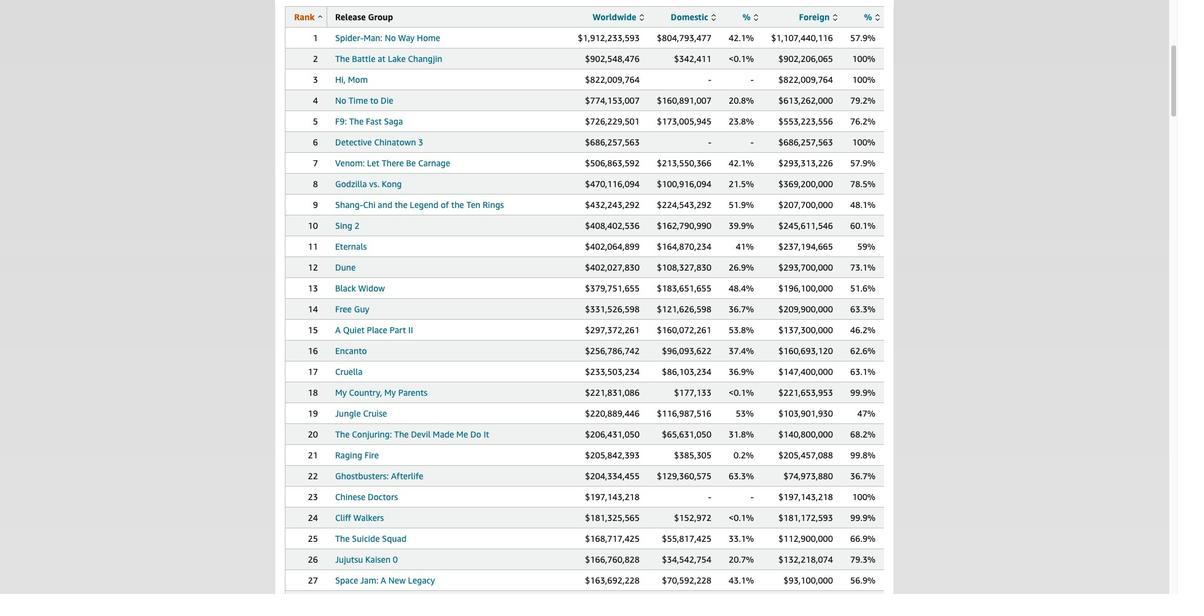 Task type: vqa. For each thing, say whether or not it's contained in the screenshot.
993
no



Task type: describe. For each thing, give the bounding box(es) containing it.
$297,372,261
[[585, 325, 640, 335]]

parents
[[398, 387, 428, 398]]

23.8%
[[729, 116, 754, 126]]

$112,900,000
[[779, 534, 833, 544]]

my country, my parents
[[335, 387, 428, 398]]

$86,103,234
[[662, 367, 712, 377]]

42.1% for $213,550,366
[[729, 158, 754, 168]]

$1,107,440,116
[[771, 33, 833, 43]]

$293,313,226
[[779, 158, 833, 168]]

free guy
[[335, 304, 369, 314]]

there
[[382, 158, 404, 168]]

kong
[[382, 179, 402, 189]]

$116,987,516
[[657, 408, 712, 419]]

$152,972
[[674, 513, 712, 523]]

domestic link
[[671, 12, 716, 22]]

$237,194,665
[[779, 241, 833, 252]]

spider-
[[335, 33, 364, 43]]

$160,891,007
[[657, 95, 712, 106]]

$902,548,476
[[585, 53, 640, 64]]

100% for $197,143,218
[[852, 492, 876, 502]]

the for conjuring:
[[335, 429, 350, 440]]

48.4%
[[729, 283, 754, 294]]

fire
[[365, 450, 379, 461]]

ten
[[466, 200, 481, 210]]

walkers
[[353, 513, 384, 523]]

$553,223,556
[[779, 116, 833, 126]]

the for battle
[[335, 53, 350, 64]]

8
[[313, 179, 318, 189]]

shang-chi and the legend of the ten rings
[[335, 200, 504, 210]]

$902,206,065
[[779, 53, 833, 64]]

- down $173,005,945
[[708, 137, 712, 147]]

the suicide squad
[[335, 534, 407, 544]]

0 horizontal spatial 36.7%
[[729, 304, 754, 314]]

21.5%
[[729, 179, 754, 189]]

100% for $686,257,563
[[852, 137, 876, 147]]

godzilla vs. kong
[[335, 179, 402, 189]]

- up $152,972
[[708, 492, 712, 502]]

the for suicide
[[335, 534, 350, 544]]

ghostbusters: afterlife link
[[335, 471, 423, 481]]

1 $822,009,764 from the left
[[585, 74, 640, 85]]

f9:
[[335, 116, 347, 126]]

$369,200,000
[[779, 179, 833, 189]]

$100,916,094
[[657, 179, 712, 189]]

<0.1% for $177,133
[[729, 387, 754, 398]]

ghostbusters:
[[335, 471, 389, 481]]

1 horizontal spatial 3
[[418, 137, 423, 147]]

31.8%
[[729, 429, 754, 440]]

home
[[417, 33, 440, 43]]

detective chinatown 3 link
[[335, 137, 423, 147]]

black
[[335, 283, 356, 294]]

the conjuring: the devil made me do it link
[[335, 429, 489, 440]]

1 vertical spatial 63.3%
[[729, 471, 754, 481]]

12
[[308, 262, 318, 273]]

1 vertical spatial a
[[381, 575, 386, 586]]

chinese doctors
[[335, 492, 398, 502]]

cliff walkers
[[335, 513, 384, 523]]

27
[[308, 575, 318, 586]]

100% for $902,206,065
[[852, 53, 876, 64]]

21
[[308, 450, 318, 461]]

$379,751,655
[[585, 283, 640, 294]]

jujutsu kaisen 0 link
[[335, 554, 398, 565]]

$213,550,366
[[657, 158, 712, 168]]

no time to die
[[335, 95, 393, 106]]

- down $342,411
[[708, 74, 712, 85]]

quiet
[[343, 325, 365, 335]]

fast
[[366, 116, 382, 126]]

1 the from the left
[[395, 200, 408, 210]]

24
[[308, 513, 318, 523]]

1 horizontal spatial 63.3%
[[850, 304, 876, 314]]

a quiet place part ii
[[335, 325, 413, 335]]

black widow
[[335, 283, 385, 294]]

shang-
[[335, 200, 363, 210]]

ghostbusters: afterlife
[[335, 471, 423, 481]]

2 my from the left
[[384, 387, 396, 398]]

jungle cruise link
[[335, 408, 387, 419]]

the conjuring: the devil made me do it
[[335, 429, 489, 440]]

33.1%
[[729, 534, 754, 544]]

jungle cruise
[[335, 408, 387, 419]]

$1,912,233,593
[[578, 33, 640, 43]]

- down 0.2%
[[751, 492, 754, 502]]

76.2%
[[850, 116, 876, 126]]

the left devil
[[394, 429, 409, 440]]

2 % link from the left
[[864, 12, 880, 22]]

saga
[[384, 116, 403, 126]]

60.1%
[[850, 220, 876, 231]]

- up 20.8%
[[751, 74, 754, 85]]

$342,411
[[674, 53, 712, 64]]

79.3%
[[850, 554, 876, 565]]

lake
[[388, 53, 406, 64]]

doctors
[[368, 492, 398, 502]]

18
[[308, 387, 318, 398]]

guy
[[354, 304, 369, 314]]

cruella
[[335, 367, 363, 377]]

$233,503,234
[[585, 367, 640, 377]]

4
[[313, 95, 318, 106]]

2 the from the left
[[451, 200, 464, 210]]

1 % from the left
[[743, 12, 751, 22]]

2 $197,143,218 from the left
[[779, 492, 833, 502]]

worldwide link
[[593, 12, 644, 22]]

$205,457,088
[[779, 450, 833, 461]]

11
[[308, 241, 318, 252]]

1 vertical spatial no
[[335, 95, 346, 106]]

venom: let there be carnage
[[335, 158, 450, 168]]

0.2%
[[734, 450, 754, 461]]



Task type: locate. For each thing, give the bounding box(es) containing it.
space jam: a new legacy
[[335, 575, 435, 586]]

2 down the '1'
[[313, 53, 318, 64]]

$181,325,565
[[585, 513, 640, 523]]

the up hi,
[[335, 53, 350, 64]]

1 % link from the left
[[743, 12, 758, 22]]

hi, mom
[[335, 74, 368, 85]]

<0.1% for $152,972
[[729, 513, 754, 523]]

0 horizontal spatial %
[[743, 12, 751, 22]]

1 my from the left
[[335, 387, 347, 398]]

0 horizontal spatial 2
[[313, 53, 318, 64]]

0 vertical spatial no
[[385, 33, 396, 43]]

1 $686,257,563 from the left
[[585, 137, 640, 147]]

<0.1% up 20.8%
[[729, 53, 754, 64]]

1 horizontal spatial my
[[384, 387, 396, 398]]

100% for $822,009,764
[[852, 74, 876, 85]]

eternals link
[[335, 241, 367, 252]]

$822,009,764 up $613,262,000
[[779, 74, 833, 85]]

% link right foreign link
[[864, 12, 880, 22]]

0 horizontal spatial 63.3%
[[729, 471, 754, 481]]

$103,901,930
[[779, 408, 833, 419]]

41%
[[736, 241, 754, 252]]

legend
[[410, 200, 439, 210]]

it
[[484, 429, 489, 440]]

15
[[308, 325, 318, 335]]

$402,064,899
[[585, 241, 640, 252]]

51.6%
[[850, 283, 876, 294]]

59%
[[857, 241, 876, 252]]

do
[[470, 429, 481, 440]]

$96,093,622
[[662, 346, 712, 356]]

1 vertical spatial 36.7%
[[850, 471, 876, 481]]

1 vertical spatial 99.9%
[[850, 513, 876, 523]]

1 <0.1% from the top
[[729, 53, 754, 64]]

20.8%
[[729, 95, 754, 106]]

5
[[313, 116, 318, 126]]

$432,243,292
[[585, 200, 640, 210]]

place
[[367, 325, 387, 335]]

<0.1% for $342,411
[[729, 53, 754, 64]]

release
[[335, 12, 366, 22]]

spider-man: no way home
[[335, 33, 440, 43]]

and
[[378, 200, 393, 210]]

rank link
[[294, 12, 322, 22], [294, 12, 322, 22]]

0 horizontal spatial $197,143,218
[[585, 492, 640, 502]]

$55,817,425
[[662, 534, 712, 544]]

0 horizontal spatial $686,257,563
[[585, 137, 640, 147]]

1 100% from the top
[[852, 53, 876, 64]]

42.1% up 21.5%
[[729, 158, 754, 168]]

0 horizontal spatial the
[[395, 200, 408, 210]]

$726,229,501
[[585, 116, 640, 126]]

0 vertical spatial 42.1%
[[729, 33, 754, 43]]

3 <0.1% from the top
[[729, 513, 754, 523]]

1 horizontal spatial $197,143,218
[[779, 492, 833, 502]]

changjin
[[408, 53, 442, 64]]

mom
[[348, 74, 368, 85]]

$162,790,990
[[657, 220, 712, 231]]

22
[[308, 471, 318, 481]]

my up jungle
[[335, 387, 347, 398]]

0 vertical spatial a
[[335, 325, 341, 335]]

0 horizontal spatial % link
[[743, 12, 758, 22]]

0 vertical spatial 2
[[313, 53, 318, 64]]

at
[[378, 53, 386, 64]]

1 $197,143,218 from the left
[[585, 492, 640, 502]]

- down 23.8%
[[751, 137, 754, 147]]

0 vertical spatial <0.1%
[[729, 53, 754, 64]]

23
[[308, 492, 318, 502]]

$173,005,945
[[657, 116, 712, 126]]

3
[[313, 74, 318, 85], [418, 137, 423, 147]]

$166,760,828
[[585, 554, 640, 565]]

$160,693,120
[[779, 346, 833, 356]]

1 horizontal spatial %
[[864, 12, 872, 22]]

0 horizontal spatial $822,009,764
[[585, 74, 640, 85]]

$205,842,393
[[585, 450, 640, 461]]

1 vertical spatial <0.1%
[[729, 387, 754, 398]]

me
[[456, 429, 468, 440]]

raging fire link
[[335, 450, 379, 461]]

1 horizontal spatial no
[[385, 33, 396, 43]]

$164,870,234
[[657, 241, 712, 252]]

$220,889,446
[[585, 408, 640, 419]]

$197,143,218 up $181,172,593 at bottom right
[[779, 492, 833, 502]]

domestic
[[671, 12, 708, 22]]

1 horizontal spatial a
[[381, 575, 386, 586]]

$686,257,563 down $726,229,501
[[585, 137, 640, 147]]

a quiet place part ii link
[[335, 325, 413, 335]]

encanto
[[335, 346, 367, 356]]

2 % from the left
[[864, 12, 872, 22]]

4 100% from the top
[[852, 492, 876, 502]]

my left "parents"
[[384, 387, 396, 398]]

$65,631,050
[[662, 429, 712, 440]]

$822,009,764 down $902,548,476
[[585, 74, 640, 85]]

2 $822,009,764 from the left
[[779, 74, 833, 85]]

0 vertical spatial 36.7%
[[729, 304, 754, 314]]

3 up carnage
[[418, 137, 423, 147]]

carnage
[[418, 158, 450, 168]]

48.1%
[[850, 200, 876, 210]]

$160,072,261
[[657, 325, 712, 335]]

2 <0.1% from the top
[[729, 387, 754, 398]]

57.9% right $1,107,440,116
[[850, 33, 876, 43]]

99.9% for $221,653,953
[[850, 387, 876, 398]]

0 vertical spatial 57.9%
[[850, 33, 876, 43]]

13
[[308, 283, 318, 294]]

25
[[308, 534, 318, 544]]

0 vertical spatial 63.3%
[[850, 304, 876, 314]]

<0.1% down 36.9%
[[729, 387, 754, 398]]

63.3% up 46.2%
[[850, 304, 876, 314]]

1 horizontal spatial the
[[451, 200, 464, 210]]

worldwide
[[593, 12, 637, 22]]

63.3% down 0.2%
[[729, 471, 754, 481]]

jungle
[[335, 408, 361, 419]]

0 horizontal spatial my
[[335, 387, 347, 398]]

2 $686,257,563 from the left
[[779, 137, 833, 147]]

99.9% down '63.1%'
[[850, 387, 876, 398]]

country,
[[349, 387, 382, 398]]

the right f9:
[[349, 116, 364, 126]]

% link right domestic link
[[743, 12, 758, 22]]

1 vertical spatial 42.1%
[[729, 158, 754, 168]]

36.7% down "99.8%"
[[850, 471, 876, 481]]

2 vertical spatial <0.1%
[[729, 513, 754, 523]]

0 horizontal spatial no
[[335, 95, 346, 106]]

$506,863,592
[[585, 158, 640, 168]]

1 99.9% from the top
[[850, 387, 876, 398]]

2 57.9% from the top
[[850, 158, 876, 168]]

% right foreign link
[[864, 12, 872, 22]]

a left new
[[381, 575, 386, 586]]

a
[[335, 325, 341, 335], [381, 575, 386, 586]]

encanto link
[[335, 346, 367, 356]]

$181,172,593
[[779, 513, 833, 523]]

1 vertical spatial 57.9%
[[850, 158, 876, 168]]

2 99.9% from the top
[[850, 513, 876, 523]]

2 100% from the top
[[852, 74, 876, 85]]

devil
[[411, 429, 431, 440]]

16
[[308, 346, 318, 356]]

f9: the fast saga
[[335, 116, 403, 126]]

$197,143,218 down $204,334,455
[[585, 492, 640, 502]]

1 horizontal spatial 2
[[355, 220, 360, 231]]

57.9% up 78.5%
[[850, 158, 876, 168]]

42.1% right $804,793,477
[[729, 33, 754, 43]]

space jam: a new legacy link
[[335, 575, 435, 586]]

2
[[313, 53, 318, 64], [355, 220, 360, 231]]

1 57.9% from the top
[[850, 33, 876, 43]]

57.9% for $1,107,440,116
[[850, 33, 876, 43]]

$224,543,292
[[657, 200, 712, 210]]

<0.1% up 33.1%
[[729, 513, 754, 523]]

jujutsu kaisen 0
[[335, 554, 398, 565]]

0 horizontal spatial 3
[[313, 74, 318, 85]]

1 42.1% from the top
[[729, 33, 754, 43]]

chi
[[363, 200, 376, 210]]

the right and
[[395, 200, 408, 210]]

0 vertical spatial 3
[[313, 74, 318, 85]]

hi, mom link
[[335, 74, 368, 85]]

3 up 4
[[313, 74, 318, 85]]

68.2%
[[850, 429, 876, 440]]

0 vertical spatial 99.9%
[[850, 387, 876, 398]]

the right of
[[451, 200, 464, 210]]

% right domestic link
[[743, 12, 751, 22]]

2 right sing
[[355, 220, 360, 231]]

99.9% for $181,172,593
[[850, 513, 876, 523]]

cliff walkers link
[[335, 513, 384, 523]]

1 horizontal spatial $822,009,764
[[779, 74, 833, 85]]

the down cliff
[[335, 534, 350, 544]]

no left time
[[335, 95, 346, 106]]

$209,900,000
[[779, 304, 833, 314]]

42.1% for $804,793,477
[[729, 33, 754, 43]]

squad
[[382, 534, 407, 544]]

17
[[308, 367, 318, 377]]

the down jungle
[[335, 429, 350, 440]]

3 100% from the top
[[852, 137, 876, 147]]

2 42.1% from the top
[[729, 158, 754, 168]]

1 horizontal spatial $686,257,563
[[779, 137, 833, 147]]

a left quiet
[[335, 325, 341, 335]]

99.8%
[[850, 450, 876, 461]]

godzilla
[[335, 179, 367, 189]]

99.9%
[[850, 387, 876, 398], [850, 513, 876, 523]]

0 horizontal spatial a
[[335, 325, 341, 335]]

14
[[308, 304, 318, 314]]

$140,800,000
[[779, 429, 833, 440]]

36.7% up 53.8%
[[729, 304, 754, 314]]

$293,700,000
[[779, 262, 833, 273]]

1 horizontal spatial 36.7%
[[850, 471, 876, 481]]

1 vertical spatial 3
[[418, 137, 423, 147]]

$221,653,953
[[779, 387, 833, 398]]

no left the way at the top left of the page
[[385, 33, 396, 43]]

spider-man: no way home link
[[335, 33, 440, 43]]

man:
[[364, 33, 383, 43]]

the battle at lake changjin link
[[335, 53, 442, 64]]

7
[[313, 158, 318, 168]]

$686,257,563 up $293,313,226
[[779, 137, 833, 147]]

no time to die link
[[335, 95, 393, 106]]

99.9% up 66.9%
[[850, 513, 876, 523]]

1 horizontal spatial % link
[[864, 12, 880, 22]]

57.9% for $293,313,226
[[850, 158, 876, 168]]

$774,153,007
[[585, 95, 640, 106]]

1 vertical spatial 2
[[355, 220, 360, 231]]



